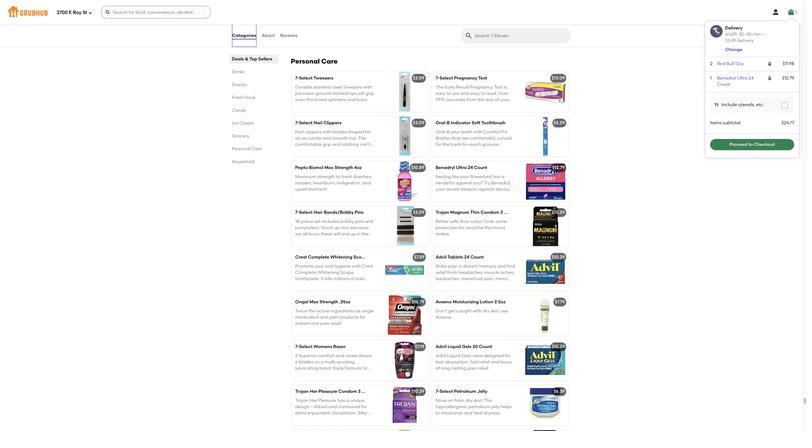 Task type: locate. For each thing, give the bounding box(es) containing it.
your up daisies
[[436, 187, 445, 192]]

pleasure inside trojan her pleasure has a unique design - ribbed and contoured for extra enjoyment; stimulation. silky- smooth lubricant for comfort and sensitivity.
[[318, 399, 336, 404]]

7- for 7-select hair bands/bobby pins
[[295, 210, 299, 216]]

the left the early
[[436, 85, 444, 90]]

1 oral- from the top
[[436, 121, 447, 126]]

for down bristles
[[436, 142, 442, 147]]

3 $3.09 from the top
[[413, 210, 424, 216]]

7- up 99%
[[436, 76, 440, 81]]

1 vertical spatial dry
[[466, 399, 473, 404]]

delivery
[[725, 25, 743, 31]]

strength
[[335, 165, 353, 171], [320, 300, 338, 305]]

svg image inside 3 button
[[787, 8, 795, 16]]

ultra up like
[[456, 165, 467, 171]]

gels inside advil liquid-gels were designed for fast absorption, fast relief and hours of long-lasting pain relief.
[[462, 354, 472, 359]]

for down stimulation.
[[333, 418, 338, 423]]

advil up "make"
[[436, 255, 447, 260]]

vendetta
[[436, 181, 455, 186]]

the inside the early result pregnancy test is easy to use and easy to read. over 99% accurate from the day of your expected period.
[[478, 97, 485, 103]]

smooth down blades
[[332, 136, 348, 141]]

0 horizontal spatial against
[[456, 181, 472, 186]]

nail up clippers
[[314, 121, 322, 126]]

advil for advil tablets 24 count
[[436, 255, 447, 260]]

0 vertical spatial b
[[447, 121, 450, 126]]

heal
[[473, 411, 483, 417]]

will up hairs.
[[358, 91, 364, 96]]

against up weapon
[[456, 181, 472, 186]]

up
[[334, 225, 340, 231], [350, 232, 356, 237]]

maximum strength to treat diarrhea, nausea, heartburn, indigestion, and upset stomach.
[[295, 174, 373, 192]]

1 vertical spatial test
[[494, 85, 503, 90]]

2 easy from the left
[[470, 91, 480, 96]]

easy up 99%
[[436, 91, 446, 96]]

1 vertical spatial a
[[459, 264, 462, 269]]

to inside proceed to checkout 'button'
[[749, 142, 753, 147]]

1 vertical spatial nail
[[295, 129, 304, 135]]

0 vertical spatial $3.09
[[413, 76, 424, 81]]

0 horizontal spatial condom
[[338, 390, 357, 395]]

advil tablets 24 count image
[[522, 251, 569, 292]]

fast down were
[[470, 360, 478, 365]]

condom up unique on the left bottom
[[338, 390, 357, 395]]

smooth down extra
[[295, 418, 311, 423]]

1 vertical spatial max
[[310, 300, 319, 305]]

with inside oral-b your teeth with comfort fit bristles that are comfortably curved for the hard-to-reach grooves.
[[473, 129, 482, 135]]

1 horizontal spatial accurate
[[446, 97, 466, 103]]

magnifying glass icon image
[[465, 32, 472, 40]]

a up benadryl,
[[502, 174, 505, 180]]

for down as
[[360, 315, 366, 321]]

1 vertical spatial pleasure
[[318, 399, 336, 404]]

her inside trojan her pleasure has a unique design - ribbed and contoured for extra enjoyment; stimulation. silky- smooth lubricant for comfort and sensitivity.
[[310, 399, 317, 404]]

bismol
[[309, 165, 323, 171]]

1 vertical spatial will
[[333, 232, 340, 237]]

use down the early
[[452, 91, 459, 96]]

2 her from the top
[[310, 399, 317, 404]]

1 vertical spatial up
[[350, 232, 356, 237]]

1 vertical spatial relief
[[479, 360, 490, 365]]

1 gels from the top
[[462, 345, 472, 350]]

better safe than sorry! grab some protection for anytime the mood strikes.
[[436, 219, 507, 237]]

select up on at the right of the page
[[440, 390, 453, 395]]

stock
[[321, 225, 333, 231]]

0 vertical spatial accurate
[[446, 97, 466, 103]]

suave pro almond shea shampoo 12.6oz image
[[381, 430, 428, 432]]

2 vertical spatial a
[[346, 399, 349, 404]]

deals
[[232, 56, 244, 62]]

against down try
[[479, 187, 495, 192]]

against
[[456, 181, 472, 186], [479, 187, 495, 192]]

use inside the early result pregnancy test is easy to use and easy to read. over 99% accurate from the day of your expected period.
[[452, 91, 459, 96]]

personal care tab
[[232, 146, 276, 152]]

the down grab
[[484, 225, 491, 231]]

day
[[486, 97, 494, 103]]

single
[[362, 309, 374, 314]]

her for trojan her pleasure has a unique design - ribbed and contoured for extra enjoyment; stimulation. silky- smooth lubricant for comfort and sensitivity.
[[310, 399, 317, 404]]

your down 'over'
[[500, 97, 509, 103]]

dry left skin!
[[466, 399, 473, 404]]

advil inside advil liquid-gels were designed for fast absorption, fast relief and hours of long-lasting pain relief.
[[436, 354, 446, 359]]

twice
[[295, 309, 307, 314]]

the right in
[[362, 232, 369, 237]]

trojan for trojan magnum thin condom 3 pack
[[436, 210, 449, 216]]

test left is
[[494, 85, 503, 90]]

0 horizontal spatial max
[[310, 300, 319, 305]]

$10.29 for trojan her pleasure has a unique design - ribbed and contoured for extra enjoyment; stimulation. silky- smooth lubricant for comfort and sensitivity.
[[411, 390, 424, 395]]

Search 7-Eleven search field
[[474, 33, 568, 39]]

$10.29 for advil liquid-gels were designed for fast absorption, fast relief and hours of long-lasting pain relief.
[[552, 345, 565, 350]]

and inside advil liquid-gels were designed for fast absorption, fast relief and hours of long-lasting pain relief.
[[491, 360, 499, 365]]

7-select pregnancy test
[[436, 76, 487, 81]]

flowerbed
[[470, 174, 492, 180]]

and inside the early result pregnancy test is easy to use and easy to read. over 99% accurate from the day of your expected period.
[[461, 91, 469, 96]]

move on from dry skin! this hypoallergenic petroleum jelly helps to moisturize and heal dryness.
[[436, 399, 512, 417]]

from up backaches,
[[447, 270, 457, 276]]

the up nail
[[358, 136, 366, 141]]

1 horizontal spatial up
[[350, 232, 356, 237]]

svg image
[[105, 10, 110, 15], [88, 11, 92, 15], [767, 61, 773, 66]]

gels left 20
[[462, 345, 472, 350]]

1 vertical spatial care
[[251, 146, 262, 152]]

and inside durable stainless steel tweezers with precision ground slanted tips will grip even the tiniest splinters and hairs.
[[347, 97, 356, 103]]

comfort
[[339, 418, 356, 423]]

arthritis
[[436, 283, 452, 288]]

oral-b your teeth with comfort fit bristles that are comfortably curved for the hard-to-reach grooves.
[[436, 129, 512, 147]]

use inside don't get caught with dry skin, use aveeno.
[[501, 309, 508, 314]]

0 vertical spatial her
[[310, 390, 318, 395]]

teeth
[[461, 129, 472, 135]]

personal
[[291, 58, 320, 65], [232, 146, 250, 152]]

ultra
[[737, 76, 748, 81], [456, 165, 467, 171]]

1 vertical spatial relief.
[[478, 366, 489, 372]]

from inside make pain a distant memory and find relief from headaches, muscle aches, backaches, menstrual pain, minor arthritis and other joint pain.
[[447, 270, 457, 276]]

gels down the "advil liquid gels 20 count"
[[462, 354, 472, 359]]

1 horizontal spatial fast
[[470, 360, 478, 365]]

for inside better safe than sorry! grab some protection for anytime the mood strikes.
[[459, 225, 465, 231]]

1 $3.09 from the top
[[413, 76, 424, 81]]

slanted
[[332, 91, 348, 96]]

0 vertical spatial of
[[495, 97, 499, 103]]

1 vertical spatial pack
[[362, 390, 373, 395]]

delivery icon image
[[710, 25, 723, 38]]

spot
[[313, 238, 322, 244]]

24 for $12.79
[[468, 165, 473, 171]]

$11.98
[[783, 61, 794, 66]]

1 vertical spatial has
[[338, 399, 345, 404]]

nail inside nail clippers with blades shaped for an accurate and smooth cut.  the comfortable grip and rotating nail file offer optimal precision.
[[295, 129, 304, 135]]

0 horizontal spatial care
[[251, 146, 262, 152]]

0 vertical spatial oral-
[[436, 121, 447, 126]]

from right on at the right of the page
[[455, 399, 465, 404]]

accurate up period.
[[446, 97, 466, 103]]

condom for grab
[[481, 210, 499, 216]]

vanilla cream filled cookies. button
[[292, 4, 428, 45]]

indigestion,
[[337, 181, 361, 186]]

has up benadryl,
[[493, 174, 501, 180]]

7- for 7-select tweezers
[[295, 76, 299, 81]]

1 horizontal spatial personal care
[[291, 58, 338, 65]]

2 oral- from the top
[[436, 129, 447, 135]]

advil liquid gels 20 count image
[[522, 341, 569, 381]]

svg image
[[772, 8, 780, 16], [787, 8, 795, 16], [767, 76, 773, 81], [714, 102, 719, 108], [783, 104, 787, 108]]

and
[[461, 91, 469, 96], [347, 97, 356, 103], [322, 136, 331, 141], [332, 142, 341, 147], [362, 181, 371, 186], [452, 193, 460, 199], [365, 219, 373, 224], [498, 264, 506, 269], [453, 283, 462, 288], [491, 360, 499, 365], [329, 405, 337, 410], [464, 411, 472, 417], [357, 418, 366, 423]]

razor
[[333, 345, 346, 350]]

2 vertical spatial from
[[455, 399, 465, 404]]

carnations.
[[478, 193, 502, 199]]

benadryl ultra 24 count
[[717, 76, 754, 87], [436, 165, 487, 171]]

ultra inside benadryl ultra 24 count
[[737, 76, 748, 81]]

1 vertical spatial benadryl
[[436, 165, 455, 171]]

heartburn,
[[313, 181, 336, 186]]

1 vertical spatial gels
[[462, 354, 472, 359]]

grocery
[[232, 134, 249, 139]]

1 vertical spatial personal
[[232, 146, 250, 152]]

advil for advil liquid gels 20 count
[[436, 345, 447, 350]]

0 vertical spatial gels
[[462, 345, 472, 350]]

1 horizontal spatial benadryl
[[717, 76, 736, 81]]

0 horizontal spatial the
[[358, 136, 366, 141]]

from inside the early result pregnancy test is easy to use and easy to read. over 99% accurate from the day of your expected period.
[[467, 97, 477, 103]]

lotion
[[480, 300, 494, 305]]

$3.09 for oral-
[[413, 121, 424, 126]]

1 horizontal spatial pack
[[504, 210, 515, 216]]

from inside move on from dry skin! this hypoallergenic petroleum jelly helps to moisturize and heal dryness.
[[455, 399, 465, 404]]

trojan her pleasure condom 3 pack
[[295, 390, 373, 395]]

of inside advil liquid-gels were designed for fast absorption, fast relief and hours of long-lasting pain relief.
[[436, 366, 440, 372]]

7- up durable at the left top of the page
[[295, 76, 299, 81]]

personal care up household
[[232, 146, 262, 152]]

1 horizontal spatial svg image
[[105, 10, 110, 15]]

drinks
[[232, 69, 245, 75]]

7- up move
[[436, 390, 440, 395]]

0 vertical spatial has
[[493, 174, 501, 180]]

the up medicated
[[308, 309, 315, 314]]

dry down lotion
[[483, 309, 490, 314]]

advil left the liquid-
[[436, 354, 446, 359]]

main navigation navigation
[[0, 0, 803, 24]]

for inside advil liquid-gels were designed for fast absorption, fast relief and hours of long-lasting pain relief.
[[505, 354, 511, 359]]

1 vertical spatial 24
[[468, 165, 473, 171]]

the left 'day'
[[478, 97, 485, 103]]

1 horizontal spatial benadryl ultra 24 count
[[717, 76, 754, 87]]

oral
[[320, 315, 328, 321], [311, 322, 319, 327]]

with down aveeno moisturizing lotion 2.5oz
[[473, 309, 482, 314]]

3 advil from the top
[[436, 354, 446, 359]]

the down precision
[[307, 97, 313, 103]]

b inside oral-b your teeth with comfort fit bristles that are comfortably curved for the hard-to-reach grooves.
[[447, 129, 450, 135]]

select up clippers
[[299, 121, 313, 126]]

snacks
[[232, 82, 247, 88]]

advil
[[436, 255, 447, 260], [436, 345, 447, 350], [436, 354, 446, 359]]

b for indicator
[[447, 121, 450, 126]]

with down clippers
[[323, 129, 332, 135]]

1 advil from the top
[[436, 255, 447, 260]]

a up contoured
[[346, 399, 349, 404]]

select for petroleum
[[440, 390, 453, 395]]

to down the early
[[447, 91, 451, 96]]

sorry!
[[471, 219, 482, 224]]

with up comfortably
[[473, 129, 482, 135]]

$3.09 for trojan
[[413, 210, 424, 216]]

to right seem
[[362, 238, 366, 244]]

b up bristles
[[447, 129, 450, 135]]

select left womens
[[299, 345, 313, 350]]

comfort
[[483, 129, 501, 135]]

$10.29
[[552, 210, 565, 216], [552, 255, 565, 260], [552, 345, 565, 350], [411, 390, 424, 395]]

sensitivity.
[[295, 424, 317, 429]]

strength up treat
[[335, 165, 353, 171]]

select for pregnancy
[[440, 76, 453, 81]]

condom up grab
[[481, 210, 499, 216]]

pain down active
[[320, 322, 330, 327]]

1 vertical spatial b
[[447, 129, 450, 135]]

select up piece
[[299, 210, 313, 216]]

the inside the early result pregnancy test is easy to use and easy to read. over 99% accurate from the day of your expected period.
[[436, 85, 444, 90]]

1 vertical spatial from
[[447, 270, 457, 276]]

1 vertical spatial 3
[[500, 210, 503, 216]]

2 $3.09 from the top
[[413, 121, 424, 126]]

use right skin,
[[501, 309, 508, 314]]

benadryl ultra 24 count image
[[522, 161, 569, 202]]

test inside the early result pregnancy test is easy to use and easy to read. over 99% accurate from the day of your expected period.
[[494, 85, 503, 90]]

relief.
[[331, 322, 342, 327], [478, 366, 489, 372]]

to inside move on from dry skin! this hypoallergenic petroleum jelly helps to moisturize and heal dryness.
[[436, 411, 440, 417]]

will up always
[[333, 232, 340, 237]]

1
[[710, 76, 712, 81]]

0 horizontal spatial personal care
[[232, 146, 262, 152]]

tooltip
[[705, 18, 799, 158]]

absorption,
[[445, 360, 469, 365]]

pain down the tablets
[[448, 264, 458, 269]]

1 horizontal spatial will
[[358, 91, 364, 96]]

condom for a
[[338, 390, 357, 395]]

pleasure for has
[[318, 399, 336, 404]]

1 her from the top
[[310, 390, 318, 395]]

0 vertical spatial benadryl
[[717, 76, 736, 81]]

a down advil tablets 24 count
[[459, 264, 462, 269]]

7- up an
[[295, 121, 299, 126]]

1 horizontal spatial the
[[436, 85, 444, 90]]

dry inside move on from dry skin! this hypoallergenic petroleum jelly helps to moisturize and heal dryness.
[[466, 399, 473, 404]]

from up period.
[[467, 97, 477, 103]]

personal down grocery
[[232, 146, 250, 152]]

of right 'day'
[[495, 97, 499, 103]]

pepto bismol max strength 4oz image
[[381, 161, 428, 202]]

aveeno.
[[436, 315, 453, 321]]

crest complete whitening scope 4.4oz image
[[381, 251, 428, 292]]

oral down medicated
[[311, 322, 319, 327]]

benadryl ultra 24 count link
[[717, 76, 754, 87]]

benadryl down bull
[[717, 76, 736, 81]]

liquid-
[[447, 354, 462, 359]]

to right proceed
[[749, 142, 753, 147]]

$3.49
[[725, 38, 736, 43]]

advil left liquid
[[436, 345, 447, 350]]

0 horizontal spatial pack
[[362, 390, 373, 395]]

menstrual
[[461, 277, 483, 282]]

7- for 7-select womens razor
[[295, 345, 299, 350]]

$12.79
[[782, 76, 794, 81], [552, 165, 565, 171]]

pack up unique on the left bottom
[[362, 390, 373, 395]]

safe
[[450, 219, 459, 224]]

long-
[[441, 366, 452, 372]]

has up contoured
[[338, 399, 345, 404]]

and inside feeling like your flowerbed has a vendetta against you? try benadryl, your secret weapon against devious daisies and corrupt carnations.
[[452, 193, 460, 199]]

stimulation.
[[332, 411, 357, 417]]

1 horizontal spatial relief
[[479, 360, 490, 365]]

e
[[69, 10, 72, 15]]

2 gels from the top
[[462, 354, 472, 359]]

relief. down were
[[478, 366, 489, 372]]

0 horizontal spatial relief.
[[331, 322, 342, 327]]

0 vertical spatial benadryl ultra 24 count
[[717, 76, 754, 87]]

benadryl ultra 24 count up like
[[436, 165, 487, 171]]

ribbed
[[313, 405, 327, 410]]

aches,
[[501, 270, 515, 276]]

0 vertical spatial oral
[[320, 315, 328, 321]]

2.5oz
[[495, 300, 506, 305]]

sellers
[[258, 56, 272, 62]]

18-piece set includes bobby pins and ponytailers. stock up now because we all know these will end up in the mystery spot they always seem to disappear to.
[[295, 219, 373, 250]]

vanilla cream filled cookies.
[[295, 17, 354, 23]]

ultra down 12oz
[[737, 76, 748, 81]]

from
[[467, 97, 477, 103], [447, 270, 457, 276], [455, 399, 465, 404]]

0 vertical spatial the
[[436, 85, 444, 90]]

extra
[[295, 411, 306, 417]]

for inside twice the active ingredients as single medicated oral pain products for instant oral pain relief.
[[360, 315, 366, 321]]

7- for 7-select nail clippers
[[295, 121, 299, 126]]

1 vertical spatial pregnancy
[[470, 85, 493, 90]]

st
[[83, 10, 87, 15]]

easy up period.
[[470, 91, 480, 96]]

0 vertical spatial relief
[[436, 270, 446, 276]]

up left in
[[350, 232, 356, 237]]

trojan
[[436, 210, 449, 216], [295, 390, 309, 395], [295, 399, 309, 404]]

pregnancy up read.
[[470, 85, 493, 90]]

with up hairs.
[[363, 85, 372, 90]]

1 vertical spatial accurate
[[302, 136, 321, 141]]

1 horizontal spatial care
[[321, 58, 338, 65]]

b left indicator
[[447, 121, 450, 126]]

0 horizontal spatial nail
[[295, 129, 304, 135]]

99%
[[436, 97, 445, 103]]

pain right lasting in the right bottom of the page
[[468, 366, 477, 372]]

0 vertical spatial up
[[334, 225, 340, 231]]

0 vertical spatial dry
[[483, 309, 490, 314]]

headaches,
[[458, 270, 483, 276]]

0 horizontal spatial has
[[338, 399, 345, 404]]

personal up '7-select tweezers'
[[291, 58, 320, 65]]

pack for trojan her pleasure condom 3 pack
[[362, 390, 373, 395]]

for right shaped
[[365, 129, 371, 135]]

to down move
[[436, 411, 440, 417]]

0 horizontal spatial fast
[[436, 360, 444, 365]]

2 horizontal spatial a
[[502, 174, 505, 180]]

your up that
[[451, 129, 460, 135]]

0 vertical spatial a
[[502, 174, 505, 180]]

7-select petroleum jelly image
[[522, 386, 569, 426]]

care up tweezers
[[321, 58, 338, 65]]

2 advil from the top
[[436, 345, 447, 350]]

1 vertical spatial use
[[501, 309, 508, 314]]

2 vertical spatial $3.09
[[413, 210, 424, 216]]

0 horizontal spatial benadryl
[[436, 165, 455, 171]]

pack for trojan magnum thin condom 3 pack
[[504, 210, 515, 216]]

test
[[478, 76, 487, 81], [494, 85, 503, 90]]

for down than
[[459, 225, 465, 231]]

0 vertical spatial smooth
[[332, 136, 348, 141]]

2 horizontal spatial 3
[[795, 9, 798, 15]]

the inside 18-piece set includes bobby pins and ponytailers. stock up now because we all know these will end up in the mystery spot they always seem to disappear to.
[[362, 232, 369, 237]]

0 horizontal spatial benadryl ultra 24 count
[[436, 165, 487, 171]]

asap,
[[725, 32, 738, 37]]

0 vertical spatial 3
[[795, 9, 798, 15]]

reviews button
[[280, 24, 298, 47]]

personal care inside tab
[[232, 146, 262, 152]]

to left treat
[[336, 174, 341, 180]]

a inside make pain a distant memory and find relief from headaches, muscle aches, backaches, menstrual pain, minor arthritis and other joint pain.
[[459, 264, 462, 269]]

0 horizontal spatial 3
[[358, 390, 361, 395]]

accurate inside the early result pregnancy test is easy to use and easy to read. over 99% accurate from the day of your expected period.
[[446, 97, 466, 103]]

to-
[[463, 142, 469, 147]]

1 horizontal spatial personal
[[291, 58, 320, 65]]

3 for trojan her pleasure condom 3 pack
[[358, 390, 361, 395]]

0 vertical spatial care
[[321, 58, 338, 65]]

1 vertical spatial grip
[[323, 142, 331, 147]]

trojan her pleasure condom 3 pack image
[[381, 386, 428, 426]]

includes
[[322, 219, 339, 224]]

mystery
[[295, 238, 312, 244]]

$3.09 for 7-
[[413, 76, 424, 81]]

aveeno
[[436, 300, 452, 305]]

personal inside tab
[[232, 146, 250, 152]]

2 vertical spatial 24
[[464, 255, 470, 260]]

1 horizontal spatial relief.
[[478, 366, 489, 372]]

dry
[[483, 309, 490, 314], [466, 399, 473, 404]]

nail up an
[[295, 129, 304, 135]]

strength up active
[[320, 300, 338, 305]]

4.4oz
[[368, 255, 380, 260]]

even
[[295, 97, 305, 103]]

pack up some
[[504, 210, 515, 216]]

1 vertical spatial personal care
[[232, 146, 262, 152]]

1 horizontal spatial grip
[[366, 91, 374, 96]]

1 vertical spatial of
[[436, 366, 440, 372]]

for up hours on the bottom right of the page
[[505, 354, 511, 359]]

0 vertical spatial from
[[467, 97, 477, 103]]

use
[[452, 91, 459, 96], [501, 309, 508, 314]]

cream
[[239, 121, 254, 126]]

of inside the early result pregnancy test is easy to use and easy to read. over 99% accurate from the day of your expected period.
[[495, 97, 499, 103]]

0 horizontal spatial relief
[[436, 270, 446, 276]]

your
[[500, 97, 509, 103], [451, 129, 460, 135], [460, 174, 469, 180], [436, 187, 445, 192]]

benadryl up feeling
[[436, 165, 455, 171]]

grip up precision.
[[323, 142, 331, 147]]

7- up the 18-
[[295, 210, 299, 216]]

for up silky-
[[361, 405, 367, 410]]

1 horizontal spatial oral
[[320, 315, 328, 321]]

2 vertical spatial trojan
[[295, 399, 309, 404]]

test up read.
[[478, 76, 487, 81]]

relief. inside twice the active ingredients as single medicated oral pain products for instant oral pain relief.
[[331, 322, 342, 327]]

your inside oral-b your teeth with comfort fit bristles that are comfortably curved for the hard-to-reach grooves.
[[451, 129, 460, 135]]

1 vertical spatial her
[[310, 399, 317, 404]]

0 vertical spatial pleasure
[[319, 390, 337, 395]]

1 horizontal spatial max
[[325, 165, 334, 171]]

1 horizontal spatial against
[[479, 187, 495, 192]]

personal care up '7-select tweezers'
[[291, 58, 338, 65]]

fast up long-
[[436, 360, 444, 365]]

relief inside make pain a distant memory and find relief from headaches, muscle aches, backaches, menstrual pain, minor arthritis and other joint pain.
[[436, 270, 446, 276]]

caught
[[456, 309, 472, 314]]

1 horizontal spatial test
[[494, 85, 503, 90]]

period.
[[457, 104, 472, 109]]

jelly
[[477, 390, 487, 395]]

oral- inside oral-b your teeth with comfort fit bristles that are comfortably curved for the hard-to-reach grooves.
[[436, 129, 447, 135]]

mood
[[492, 225, 505, 231]]

minor
[[496, 277, 508, 282]]

2 fast from the left
[[470, 360, 478, 365]]

pain inside make pain a distant memory and find relief from headaches, muscle aches, backaches, menstrual pain, minor arthritis and other joint pain.
[[448, 264, 458, 269]]

0 horizontal spatial smooth
[[295, 418, 311, 423]]

trojan inside trojan her pleasure has a unique design - ribbed and contoured for extra enjoyment; stimulation. silky- smooth lubricant for comfort and sensitivity.
[[295, 399, 309, 404]]

pleasure for condom
[[319, 390, 337, 395]]

oral- for oral-b indicator soft toothbrush
[[436, 121, 447, 126]]

relief. down ingredients
[[331, 322, 342, 327]]

to inside 18-piece set includes bobby pins and ponytailers. stock up now because we all know these will end up in the mystery spot they always seem to disappear to.
[[362, 238, 366, 244]]

$10.29 for make pain a distant memory and find relief from headaches, muscle aches, backaches, menstrual pain, minor arthritis and other joint pain.
[[552, 255, 565, 260]]

they
[[323, 238, 333, 244]]

accurate down clippers
[[302, 136, 321, 141]]

pain,
[[484, 277, 495, 282]]



Task type: describe. For each thing, give the bounding box(es) containing it.
$10.29 for better safe than sorry! grab some protection for anytime the mood strikes.
[[552, 210, 565, 216]]

1 fast from the left
[[436, 360, 444, 365]]

pregnancy inside the early result pregnancy test is easy to use and easy to read. over 99% accurate from the day of your expected period.
[[470, 85, 493, 90]]

0 horizontal spatial test
[[478, 76, 487, 81]]

with inside nail clippers with blades shaped for an accurate and smooth cut.  the comfortable grip and rotating nail file offer optimal precision.
[[323, 129, 332, 135]]

7-select hair bands/bobby pins image
[[381, 206, 428, 247]]

24 inside benadryl ultra 24 count
[[749, 76, 754, 81]]

b for your
[[447, 129, 450, 135]]

3 button
[[787, 7, 798, 18]]

delivery asap, 30–45 min • $3.49 delivery
[[725, 25, 764, 43]]

0 horizontal spatial svg image
[[88, 11, 92, 15]]

reach
[[469, 142, 481, 147]]

liquid
[[448, 345, 461, 350]]

crest complete whitening scope 4.4oz
[[295, 255, 380, 260]]

select for tweezers
[[299, 76, 313, 81]]

don't
[[436, 309, 447, 314]]

devious
[[496, 187, 512, 192]]

1 vertical spatial ultra
[[456, 165, 467, 171]]

advil tablets 24 count
[[436, 255, 484, 260]]

smooth inside nail clippers with blades shaped for an accurate and smooth cut.  the comfortable grip and rotating nail file offer optimal precision.
[[332, 136, 348, 141]]

moisturize
[[441, 411, 463, 417]]

instant
[[295, 322, 310, 327]]

strikes.
[[436, 232, 450, 237]]

fresh food tab
[[232, 94, 276, 101]]

tiniest
[[315, 97, 327, 103]]

and inside 18-piece set includes bobby pins and ponytailers. stock up now because we all know these will end up in the mystery spot they always seem to disappear to.
[[365, 219, 373, 224]]

silky-
[[358, 411, 369, 417]]

the inside twice the active ingredients as single medicated oral pain products for instant oral pain relief.
[[308, 309, 315, 314]]

maximum
[[295, 174, 316, 180]]

cream
[[311, 17, 325, 23]]

find
[[507, 264, 515, 269]]

0 horizontal spatial oral
[[311, 322, 319, 327]]

curved
[[497, 136, 512, 141]]

count right 20
[[479, 345, 492, 350]]

a inside trojan her pleasure has a unique design - ribbed and contoured for extra enjoyment; stimulation. silky- smooth lubricant for comfort and sensitivity.
[[346, 399, 349, 404]]

gels for liquid
[[462, 345, 472, 350]]

advil for advil liquid-gels were designed for fast absorption, fast relief and hours of long-lasting pain relief.
[[436, 354, 446, 359]]

oral-b indicator soft toothbrush image
[[522, 116, 569, 157]]

is
[[504, 85, 507, 90]]

treat
[[342, 174, 352, 180]]

tooltip containing delivery
[[705, 18, 799, 158]]

drinks tab
[[232, 69, 276, 75]]

0 vertical spatial $12.79
[[782, 76, 794, 81]]

0 vertical spatial strength
[[335, 165, 353, 171]]

candy tab
[[232, 107, 276, 114]]

precision.
[[324, 149, 344, 154]]

dryness.
[[484, 411, 501, 417]]

count up the distant
[[471, 255, 484, 260]]

count up flowerbed at the top of the page
[[474, 165, 487, 171]]

will inside durable stainless steel tweezers with precision ground slanted tips will grip even the tiniest splinters and hairs.
[[358, 91, 364, 96]]

were
[[473, 354, 483, 359]]

0 vertical spatial pregnancy
[[454, 76, 477, 81]]

advil liquid-gels were designed for fast absorption, fast relief and hours of long-lasting pain relief.
[[436, 354, 512, 372]]

snacks tab
[[232, 82, 276, 88]]

7-select hair bands/bobby pins
[[295, 210, 364, 216]]

change
[[725, 47, 743, 52]]

and inside maximum strength to treat diarrhea, nausea, heartburn, indigestion, and upset stomach.
[[362, 181, 371, 186]]

household tab
[[232, 159, 276, 165]]

now
[[341, 225, 349, 231]]

rotating
[[342, 142, 359, 147]]

soft
[[472, 121, 481, 126]]

tablets
[[448, 255, 463, 260]]

select for nail
[[299, 121, 313, 126]]

for inside nail clippers with blades shaped for an accurate and smooth cut.  the comfortable grip and rotating nail file offer optimal precision.
[[365, 129, 371, 135]]

anytime
[[466, 225, 483, 231]]

household
[[232, 159, 255, 165]]

24 for $10.29
[[464, 255, 470, 260]]

scope
[[354, 255, 367, 260]]

strength
[[317, 174, 335, 180]]

jelly
[[492, 405, 500, 410]]

the inside durable stainless steel tweezers with precision ground slanted tips will grip even the tiniest splinters and hairs.
[[307, 97, 313, 103]]

count up include
[[717, 82, 731, 87]]

and inside move on from dry skin! this hypoallergenic petroleum jelly helps to moisturize and heal dryness.
[[464, 411, 472, 417]]

blades
[[333, 129, 347, 135]]

your right like
[[460, 174, 469, 180]]

expected
[[436, 104, 456, 109]]

7-select pregnancy test image
[[522, 72, 569, 112]]

ice cream tab
[[232, 120, 276, 127]]

unique
[[350, 399, 365, 404]]

0 vertical spatial nail
[[314, 121, 322, 126]]

make
[[436, 264, 447, 269]]

clippers
[[305, 129, 322, 135]]

30–45
[[739, 32, 752, 37]]

distant
[[463, 264, 478, 269]]

as
[[356, 309, 361, 314]]

the inside oral-b your teeth with comfort fit bristles that are comfortably curved for the hard-to-reach grooves.
[[443, 142, 450, 147]]

deals & top sellers tab
[[232, 56, 276, 62]]

utensils,
[[738, 102, 755, 107]]

7-select nail clippers image
[[381, 116, 428, 157]]

gels for liquid-
[[462, 354, 472, 359]]

than
[[460, 219, 470, 224]]

delivery
[[737, 38, 754, 43]]

trojan for trojan her pleasure has a unique design - ribbed and contoured for extra enjoyment; stimulation. silky- smooth lubricant for comfort and sensitivity.
[[295, 399, 309, 404]]

a inside feeling like your flowerbed has a vendetta against you? try benadryl, your secret weapon against devious daisies and corrupt carnations.
[[502, 174, 505, 180]]

the inside better safe than sorry! grab some protection for anytime the mood strikes.
[[484, 225, 491, 231]]

helps
[[501, 405, 512, 410]]

lubricant
[[312, 418, 332, 423]]

7- for 7-select petroleum jelly
[[436, 390, 440, 395]]

petroleum
[[454, 390, 476, 395]]

design
[[295, 405, 309, 410]]

daisies
[[436, 193, 450, 199]]

to inside maximum strength to treat diarrhea, nausea, heartburn, indigestion, and upset stomach.
[[336, 174, 341, 180]]

diarrhea,
[[353, 174, 373, 180]]

get
[[448, 309, 455, 314]]

twice the active ingredients as single medicated oral pain products for instant oral pain relief.
[[295, 309, 374, 327]]

care inside personal care tab
[[251, 146, 262, 152]]

2 horizontal spatial svg image
[[767, 61, 773, 66]]

early
[[445, 85, 455, 90]]

will inside 18-piece set includes bobby pins and ponytailers. stock up now because we all know these will end up in the mystery spot they always seem to disappear to.
[[333, 232, 340, 237]]

smooth inside trojan her pleasure has a unique design - ribbed and contoured for extra enjoyment; stimulation. silky- smooth lubricant for comfort and sensitivity.
[[295, 418, 311, 423]]

relief. inside advil liquid-gels were designed for fast absorption, fast relief and hours of long-lasting pain relief.
[[478, 366, 489, 372]]

the inside nail clippers with blades shaped for an accurate and smooth cut.  the comfortable grip and rotating nail file offer optimal precision.
[[358, 136, 366, 141]]

womens
[[314, 345, 332, 350]]

her for trojan her pleasure condom 3 pack
[[310, 390, 318, 395]]

grip inside durable stainless steel tweezers with precision ground slanted tips will grip even the tiniest splinters and hairs.
[[366, 91, 374, 96]]

7- for 7-select pregnancy test
[[436, 76, 440, 81]]

feeling like your flowerbed has a vendetta against you? try benadryl, your secret weapon against devious daisies and corrupt carnations.
[[436, 174, 512, 199]]

pain down ingredients
[[329, 315, 339, 321]]

hypoallergenic
[[436, 405, 467, 410]]

etc.
[[756, 102, 764, 107]]

ponytailers.
[[295, 225, 320, 231]]

aveeno moisturizing lotion 2.5oz
[[436, 300, 506, 305]]

tweezers
[[314, 76, 333, 81]]

has inside feeling like your flowerbed has a vendetta against you? try benadryl, your secret weapon against devious daisies and corrupt carnations.
[[493, 174, 501, 180]]

•
[[762, 32, 764, 37]]

trojan for trojan her pleasure condom 3 pack
[[295, 390, 309, 395]]

aveeno moisturizing lotion 2.5oz image
[[522, 296, 569, 337]]

try
[[484, 181, 490, 186]]

to left read.
[[481, 91, 485, 96]]

7-select womens razor image
[[381, 341, 428, 381]]

3 inside 3 button
[[795, 9, 798, 15]]

7-select womens razor
[[295, 345, 346, 350]]

with inside durable stainless steel tweezers with precision ground slanted tips will grip even the tiniest splinters and hairs.
[[363, 85, 372, 90]]

other
[[463, 283, 474, 288]]

seem
[[349, 238, 361, 244]]

hard-
[[451, 142, 463, 147]]

trojan magnum condom 3 pack image
[[522, 430, 569, 432]]

1 easy from the left
[[436, 91, 446, 96]]

select for hair
[[299, 210, 313, 216]]

corrupt
[[461, 193, 477, 199]]

0 vertical spatial personal care
[[291, 58, 338, 65]]

for inside oral-b your teeth with comfort fit bristles that are comfortably curved for the hard-to-reach grooves.
[[436, 142, 442, 147]]

oral- for oral-b your teeth with comfort fit bristles that are comfortably curved for the hard-to-reach grooves.
[[436, 129, 447, 135]]

pain inside advil liquid-gels were designed for fast absorption, fast relief and hours of long-lasting pain relief.
[[468, 366, 477, 372]]

Search for food, convenience, alcohol... search field
[[101, 6, 211, 19]]

categories button
[[232, 24, 257, 47]]

toothbrush
[[481, 121, 506, 126]]

select for womens
[[299, 345, 313, 350]]

grooves.
[[482, 142, 500, 147]]

stomach.
[[308, 187, 328, 192]]

checkout
[[754, 142, 775, 147]]

1 vertical spatial strength
[[320, 300, 338, 305]]

accurate inside nail clippers with blades shaped for an accurate and smooth cut.  the comfortable grip and rotating nail file offer optimal precision.
[[302, 136, 321, 141]]

cut.
[[349, 136, 357, 141]]

0 horizontal spatial $12.79
[[552, 165, 565, 171]]

relief inside advil liquid-gels were designed for fast absorption, fast relief and hours of long-lasting pain relief.
[[479, 360, 490, 365]]

7-select tweezers image
[[381, 72, 428, 112]]

7-select vanilla sandwich cookie 13oz image
[[381, 4, 428, 45]]

tips
[[349, 91, 357, 96]]

0 horizontal spatial up
[[334, 225, 340, 231]]

top
[[249, 56, 257, 62]]

proceed to checkout
[[730, 142, 775, 147]]

has inside trojan her pleasure has a unique design - ribbed and contoured for extra enjoyment; stimulation. silky- smooth lubricant for comfort and sensitivity.
[[338, 399, 345, 404]]

orajel max strength .25oz image
[[381, 296, 428, 337]]

3 for trojan magnum thin condom 3 pack
[[500, 210, 503, 216]]

with inside don't get caught with dry skin, use aveeno.
[[473, 309, 482, 314]]

to.
[[318, 245, 324, 250]]

0 vertical spatial against
[[456, 181, 472, 186]]

piece
[[301, 219, 313, 224]]

dry inside don't get caught with dry skin, use aveeno.
[[483, 309, 490, 314]]

grocery tab
[[232, 133, 276, 140]]

like
[[452, 174, 459, 180]]

grip inside nail clippers with blades shaped for an accurate and smooth cut.  the comfortable grip and rotating nail file offer optimal precision.
[[323, 142, 331, 147]]

your inside the early result pregnancy test is easy to use and easy to read. over 99% accurate from the day of your expected period.
[[500, 97, 509, 103]]

thin
[[470, 210, 480, 216]]

ice
[[232, 121, 238, 126]]

on
[[448, 399, 454, 404]]

trojan magnum thin condom 3 pack image
[[522, 206, 569, 247]]



Task type: vqa. For each thing, say whether or not it's contained in the screenshot.


